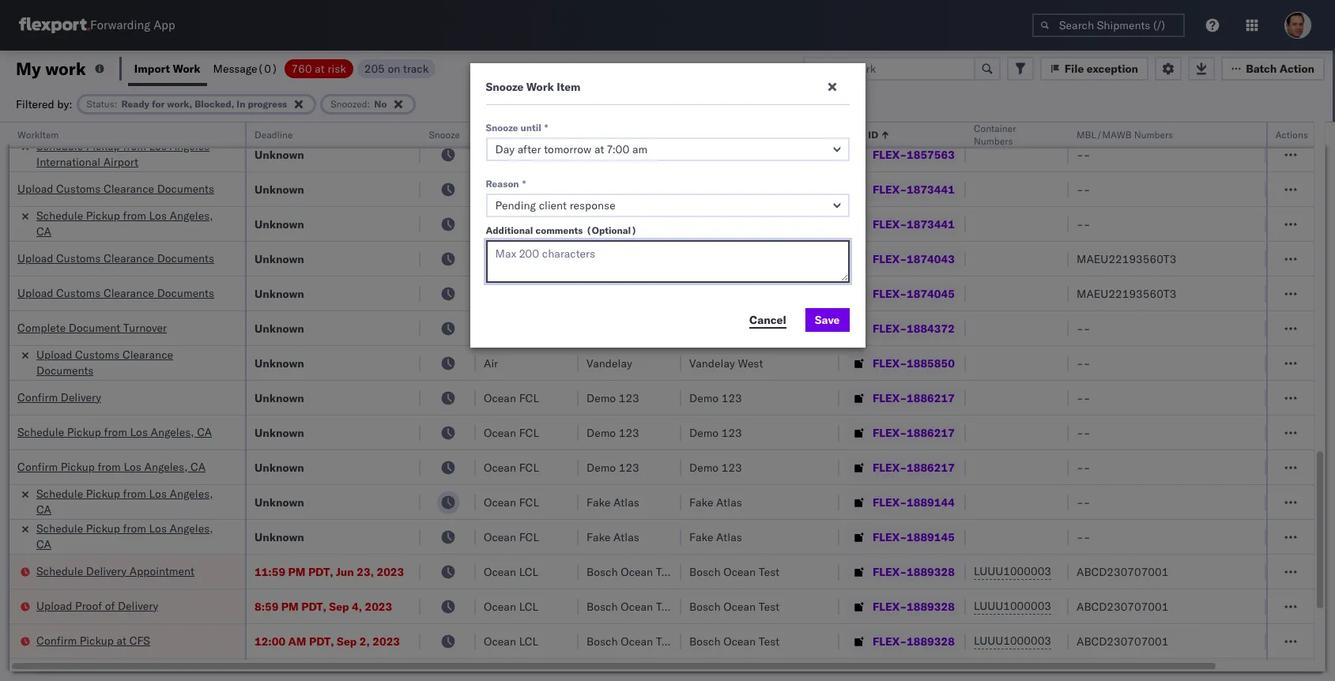 Task type: locate. For each thing, give the bounding box(es) containing it.
schedule pickup from los angeles, ca link down confirm pickup from los angeles, ca button
[[36, 486, 225, 518]]

2 flex-1873441 from the top
[[873, 217, 955, 231]]

0 vertical spatial ocean lcl
[[484, 565, 539, 579]]

3 resize handle column header from the left
[[457, 123, 476, 682]]

5 resize handle column header from the left
[[663, 123, 682, 682]]

2 vertical spatial upload customs clearance documents button
[[17, 285, 214, 302]]

1889328
[[907, 565, 955, 579], [907, 600, 955, 614], [907, 635, 955, 649]]

work left item
[[526, 80, 554, 94]]

forwarding app link
[[19, 17, 175, 33]]

flex-1889144
[[873, 495, 955, 510]]

3 unknown from the top
[[255, 182, 304, 197]]

h&m - test account down max 200 characters text box at the top of page
[[587, 287, 706, 301]]

file exception
[[1065, 61, 1139, 76]]

1 upload customs clearance documents button from the top
[[17, 181, 214, 198]]

abcd230707001
[[1077, 565, 1169, 579], [1077, 600, 1169, 614], [1077, 635, 1169, 649]]

schedule down confirm pickup from los angeles, ca button
[[36, 487, 83, 501]]

confirm inside "link"
[[36, 634, 77, 648]]

0 vertical spatial account
[[653, 252, 706, 266]]

8 resize handle column header from the left
[[1050, 123, 1069, 682]]

snooze up snooze until *
[[486, 80, 524, 94]]

delivery right of
[[118, 599, 158, 613]]

customs up the complete document turnover link
[[56, 286, 101, 300]]

1 vertical spatial 1886217
[[907, 426, 955, 440]]

fcl
[[519, 113, 539, 127], [519, 182, 539, 197], [519, 217, 539, 231], [519, 252, 539, 266], [519, 287, 539, 301], [519, 391, 539, 405], [519, 426, 539, 440], [519, 461, 539, 475], [519, 495, 539, 510], [519, 530, 539, 544]]

1886217 for confirm pickup from los angeles, ca
[[907, 461, 955, 475]]

ca inside button
[[197, 425, 212, 439]]

confirm down confirm delivery button
[[17, 460, 58, 474]]

1 vertical spatial jawla
[[1313, 217, 1336, 231]]

deadline button
[[247, 126, 405, 142]]

import work button
[[128, 51, 207, 86]]

2 maeu22193560t3 from the top
[[1077, 287, 1177, 301]]

1 vertical spatial pdt,
[[301, 600, 326, 614]]

: left no
[[367, 98, 370, 110]]

0 horizontal spatial at
[[117, 634, 127, 648]]

batch action button
[[1222, 57, 1325, 80]]

filtered by:
[[16, 97, 72, 111]]

los down schedule pickup from los angeles international airport link
[[149, 208, 167, 223]]

documents for flex-1874045
[[157, 286, 214, 300]]

11:59
[[255, 565, 286, 579]]

schedule down the international
[[36, 208, 83, 223]]

upload customs clearance documents for flex-1873441
[[17, 181, 214, 196]]

confirm inside button
[[17, 390, 58, 404]]

documents
[[157, 181, 214, 196], [157, 251, 214, 265], [157, 286, 214, 300], [36, 363, 94, 378]]

1 vertical spatial account
[[653, 287, 706, 301]]

from down schedule pickup from los angeles, ca button
[[98, 460, 121, 474]]

mbl/mawb
[[1077, 129, 1132, 141]]

2 vertical spatial pdt,
[[309, 635, 334, 649]]

additional comments (optional)
[[486, 225, 637, 236]]

1 1889328 from the top
[[907, 565, 955, 579]]

1 vertical spatial abcd230707001
[[1077, 600, 1169, 614]]

delivery
[[61, 390, 101, 404], [86, 564, 127, 578], [118, 599, 158, 613]]

delivery inside button
[[61, 390, 101, 404]]

upload customs clearance documents button for -
[[17, 285, 214, 302]]

luuu1000003 for 8:59 pm pdt, sep 4, 2023
[[974, 599, 1052, 614]]

confirm delivery link
[[17, 389, 101, 405]]

1 vertical spatial delivery
[[86, 564, 127, 578]]

1 maeu22193560t3 from the top
[[1077, 252, 1177, 266]]

3 ocean lcl from the top
[[484, 635, 539, 649]]

flex-1847953 button
[[848, 109, 958, 131], [848, 109, 958, 131]]

0 vertical spatial jawla
[[1313, 182, 1336, 197]]

pdt, left jun
[[308, 565, 333, 579]]

customs up "complete document turnover"
[[56, 251, 101, 265]]

1 h&m from the top
[[587, 252, 612, 266]]

0 horizontal spatial numbers
[[974, 135, 1013, 147]]

1 resize handle column header from the left
[[226, 123, 245, 682]]

2023 for 8:59 pm pdt, sep 4, 2023
[[365, 600, 392, 614]]

pdt, up '12:00 am pdt, sep 2, 2023'
[[301, 600, 326, 614]]

1 vertical spatial confirm
[[17, 460, 58, 474]]

from down confirm pickup from los angeles, ca button
[[123, 487, 146, 501]]

from inside schedule pickup from los angeles international airport
[[123, 139, 146, 153]]

schedule
[[36, 104, 83, 118], [36, 139, 83, 153], [36, 208, 83, 223], [17, 425, 64, 439], [36, 487, 83, 501], [36, 522, 83, 536], [36, 564, 83, 578]]

2 flex- from the top
[[873, 147, 907, 162]]

3 1889328 from the top
[[907, 635, 955, 649]]

760
[[291, 61, 312, 76]]

0 vertical spatial abcd230707001
[[1077, 565, 1169, 579]]

flex-1873441 down flex-1857563
[[873, 182, 955, 197]]

new test entity
[[690, 182, 768, 197], [690, 217, 768, 231]]

11 flex- from the top
[[873, 461, 907, 475]]

risk
[[328, 61, 346, 76]]

schedule pickup from los angeles, ca up schedule delivery appointment link
[[36, 522, 213, 552]]

pickup inside schedule pickup from los angeles international airport
[[86, 139, 120, 153]]

1 air from the top
[[484, 147, 498, 162]]

resize handle column header for client name
[[663, 123, 682, 682]]

account down max 200 characters text box at the top of page
[[653, 287, 706, 301]]

pickup down 'airport'
[[86, 208, 120, 223]]

2 vertical spatial 1886217
[[907, 461, 955, 475]]

0 vertical spatial h&m
[[587, 252, 612, 266]]

upload proof of delivery
[[36, 599, 158, 613]]

2 flex-1889328 from the top
[[873, 600, 955, 614]]

upload customs clearance documents link for flex-1873441
[[17, 181, 214, 197]]

2 vertical spatial lcl
[[519, 635, 539, 649]]

2 resize handle column header from the left
[[402, 123, 421, 682]]

1 abcd230707001 from the top
[[1077, 565, 1169, 579]]

1 vertical spatial h&m - test account
[[587, 287, 706, 301]]

2 1886217 from the top
[[907, 426, 955, 440]]

ocean lcl
[[484, 565, 539, 579], [484, 600, 539, 614], [484, 635, 539, 649]]

1 vertical spatial 1873441
[[907, 217, 955, 231]]

10 unknown from the top
[[255, 426, 304, 440]]

air for ac ram
[[484, 147, 498, 162]]

test down (optional)
[[625, 252, 650, 266]]

1 1886217 from the top
[[907, 391, 955, 405]]

0 vertical spatial delivery
[[61, 390, 101, 404]]

flex-1873441 up 'flex-1874043'
[[873, 217, 955, 231]]

schedule pickup from los angeles, ca down 'airport'
[[36, 208, 213, 238]]

schedule pickup from los angeles, ca link down 'airport'
[[36, 208, 225, 239]]

1 gaurav jawla from the top
[[1275, 182, 1336, 197]]

h&m - test account down (optional)
[[587, 252, 706, 266]]

snooze
[[486, 80, 524, 94], [486, 122, 518, 134], [429, 129, 460, 141]]

pickup inside "link"
[[80, 634, 114, 648]]

schedule down confirm delivery button
[[17, 425, 64, 439]]

Pending client response text field
[[486, 194, 850, 217]]

1 new test entity from the top
[[690, 182, 768, 197]]

1 unknown from the top
[[255, 113, 304, 127]]

0 vertical spatial new test entity
[[690, 182, 768, 197]]

2023 right the 4,
[[365, 600, 392, 614]]

schedule up the international
[[36, 139, 83, 153]]

1 vertical spatial sep
[[337, 635, 357, 649]]

2 lcl from the top
[[519, 600, 539, 614]]

3 luuu1000003 from the top
[[974, 634, 1052, 648]]

1 vertical spatial upload customs clearance documents button
[[17, 250, 214, 268]]

0 vertical spatial flex-1889328
[[873, 565, 955, 579]]

2 vertical spatial abcd230707001
[[1077, 635, 1169, 649]]

2 vertical spatial delivery
[[118, 599, 158, 613]]

8 unknown from the top
[[255, 356, 304, 370]]

0 horizontal spatial :
[[114, 98, 117, 110]]

2 vertical spatial ocean lcl
[[484, 635, 539, 649]]

ca
[[36, 120, 51, 134], [36, 224, 51, 238], [197, 425, 212, 439], [191, 460, 206, 474], [36, 503, 51, 517], [36, 537, 51, 552]]

* right reason
[[522, 178, 526, 190]]

1 vertical spatial pm
[[281, 600, 299, 614]]

1 entity from the top
[[738, 182, 768, 197]]

confirm for confirm delivery
[[17, 390, 58, 404]]

1 horizontal spatial at
[[315, 61, 325, 76]]

1 test from the top
[[625, 252, 650, 266]]

demo
[[587, 391, 616, 405], [690, 391, 719, 405], [587, 426, 616, 440], [690, 426, 719, 440], [587, 461, 616, 475], [690, 461, 719, 475]]

customs for flex-1874043
[[56, 251, 101, 265]]

2023 right 23,
[[377, 565, 404, 579]]

los inside button
[[130, 425, 148, 439]]

flex-1889144 button
[[848, 491, 958, 514], [848, 491, 958, 514]]

1874045
[[907, 287, 955, 301]]

7 resize handle column header from the left
[[947, 123, 966, 682]]

schedule pickup from los angeles, ca link up schedule delivery appointment link
[[36, 521, 225, 552]]

ac
[[587, 147, 602, 162]]

test
[[625, 252, 650, 266], [625, 287, 650, 301]]

pdt,
[[308, 565, 333, 579], [301, 600, 326, 614], [309, 635, 334, 649]]

fake
[[587, 495, 611, 510], [690, 495, 714, 510], [587, 530, 611, 544], [690, 530, 714, 544]]

blocked,
[[195, 98, 234, 110]]

upload customs clearance documents
[[17, 181, 214, 196], [17, 251, 214, 265], [17, 286, 214, 300], [36, 348, 173, 378]]

0 vertical spatial 1886217
[[907, 391, 955, 405]]

1 horizontal spatial :
[[367, 98, 370, 110]]

international
[[36, 155, 100, 169]]

confirm for confirm pickup at cfs
[[36, 634, 77, 648]]

work inside button
[[173, 61, 201, 76]]

1 vertical spatial maeu22193560t3
[[1077, 287, 1177, 301]]

upload customs clearance documents for flex-1874045
[[17, 286, 214, 300]]

0 vertical spatial work
[[173, 61, 201, 76]]

from
[[123, 104, 146, 118], [123, 139, 146, 153], [123, 208, 146, 223], [104, 425, 127, 439], [98, 460, 121, 474], [123, 487, 146, 501], [123, 522, 146, 536]]

customs down the international
[[56, 181, 101, 196]]

flex-1889328
[[873, 565, 955, 579], [873, 600, 955, 614], [873, 635, 955, 649]]

flex-1886217 for schedule pickup from los angeles, ca
[[873, 426, 955, 440]]

customs down complete document turnover button
[[75, 348, 120, 362]]

confirm pickup at cfs button
[[36, 633, 150, 650]]

lcl for 8:59 pm pdt, sep 4, 2023
[[519, 600, 539, 614]]

0 vertical spatial flex-1873441
[[873, 182, 955, 197]]

2 ocean lcl from the top
[[484, 600, 539, 614]]

1 vertical spatial flex-1886217
[[873, 426, 955, 440]]

schedule pickup from los angeles, ca up schedule pickup from los angeles international airport
[[36, 104, 213, 134]]

resize handle column header for container numbers
[[1050, 123, 1069, 682]]

abcd230707001 for 12:00 am pdt, sep 2, 2023
[[1077, 635, 1169, 649]]

0 vertical spatial h&m - test account
[[587, 252, 706, 266]]

my
[[16, 57, 41, 79]]

mode
[[484, 129, 508, 141]]

schedule delivery appointment link
[[36, 563, 194, 579]]

1 flex-1873441 from the top
[[873, 182, 955, 197]]

1 vertical spatial test
[[625, 287, 650, 301]]

1 flex-1889328 from the top
[[873, 565, 955, 579]]

2 h&m from the top
[[587, 287, 612, 301]]

2 : from the left
[[367, 98, 370, 110]]

1 vertical spatial *
[[522, 178, 526, 190]]

1 ocean lcl from the top
[[484, 565, 539, 579]]

sep left the 4,
[[329, 600, 349, 614]]

h&m
[[587, 252, 612, 266], [587, 287, 612, 301]]

container
[[974, 123, 1017, 134]]

from up confirm pickup from los angeles, ca
[[104, 425, 127, 439]]

2 air from the top
[[484, 356, 498, 370]]

schedule pickup from los angeles international airport link
[[36, 138, 225, 170]]

los left angeles
[[149, 139, 167, 153]]

1 vertical spatial new test entity
[[690, 217, 768, 231]]

name
[[615, 129, 640, 141]]

upload customs clearance documents link
[[17, 181, 214, 197], [17, 250, 214, 266], [17, 285, 214, 301], [36, 347, 225, 378]]

schedule pickup from los angeles, ca down confirm pickup from los angeles, ca button
[[36, 487, 213, 517]]

1 vertical spatial 1889328
[[907, 600, 955, 614]]

delivery for confirm
[[61, 390, 101, 404]]

1873441 down 1857563
[[907, 182, 955, 197]]

resize handle column header
[[226, 123, 245, 682], [402, 123, 421, 682], [457, 123, 476, 682], [560, 123, 579, 682], [663, 123, 682, 682], [821, 123, 840, 682], [947, 123, 966, 682], [1050, 123, 1069, 682], [1248, 123, 1267, 682], [1295, 123, 1314, 682]]

bosch
[[587, 565, 618, 579], [690, 565, 721, 579], [587, 600, 618, 614], [690, 600, 721, 614], [587, 635, 618, 649], [690, 635, 721, 649]]

1 vertical spatial at
[[117, 634, 127, 648]]

1886217
[[907, 391, 955, 405], [907, 426, 955, 440], [907, 461, 955, 475]]

4 resize handle column header from the left
[[560, 123, 579, 682]]

1 account from the top
[[653, 252, 706, 266]]

0 vertical spatial 1889328
[[907, 565, 955, 579]]

vandelay west
[[690, 356, 763, 370]]

* right the until
[[545, 122, 548, 134]]

1 horizontal spatial work
[[526, 80, 554, 94]]

confirm down the proof
[[36, 634, 77, 648]]

0 vertical spatial luuu1000003
[[974, 565, 1052, 579]]

2 new test entity from the top
[[690, 217, 768, 231]]

1 vertical spatial flex-1889328
[[873, 600, 955, 614]]

gaurav
[[1275, 182, 1310, 197], [1275, 217, 1310, 231]]

0 vertical spatial entity
[[738, 182, 768, 197]]

3 lcl from the top
[[519, 635, 539, 649]]

test down max 200 characters text box at the top of page
[[625, 287, 650, 301]]

0 vertical spatial gaurav jawla
[[1275, 182, 1336, 197]]

8 flex- from the top
[[873, 356, 907, 370]]

6 fcl from the top
[[519, 391, 539, 405]]

pickup up 'airport'
[[86, 139, 120, 153]]

file
[[1065, 61, 1084, 76]]

complete document turnover
[[17, 321, 167, 335]]

clearance for flex-1874043
[[104, 251, 154, 265]]

0 vertical spatial test
[[625, 252, 650, 266]]

1 vertical spatial flex-1873441
[[873, 217, 955, 231]]

new down day after tomorrow at 7:00 am text box on the top of the page
[[690, 182, 712, 197]]

snooze left the until
[[486, 122, 518, 134]]

4 unknown from the top
[[255, 217, 304, 231]]

new test entity down consignee
[[690, 182, 768, 197]]

los inside schedule pickup from los angeles international airport
[[149, 139, 167, 153]]

pickup down upload proof of delivery button
[[80, 634, 114, 648]]

new test entity up max 200 characters text box at the top of page
[[690, 217, 768, 231]]

numbers inside mbl/mawb numbers button
[[1135, 129, 1174, 141]]

numbers for mbl/mawb numbers
[[1135, 129, 1174, 141]]

2 jawla from the top
[[1313, 217, 1336, 231]]

2 unknown from the top
[[255, 147, 304, 162]]

los up 'confirm pickup from los angeles, ca' link
[[130, 425, 148, 439]]

upload for flex-1873441
[[17, 181, 53, 196]]

: left ready
[[114, 98, 117, 110]]

schedule up schedule delivery appointment link
[[36, 522, 83, 536]]

3 abcd230707001 from the top
[[1077, 635, 1169, 649]]

6 flex- from the top
[[873, 287, 907, 301]]

2 test from the top
[[625, 287, 650, 301]]

1 h&m - test account from the top
[[587, 252, 706, 266]]

2 new from the top
[[690, 217, 712, 231]]

7 ocean fcl from the top
[[484, 426, 539, 440]]

new up max 200 characters text box at the top of page
[[690, 217, 712, 231]]

2 vertical spatial luuu1000003
[[974, 634, 1052, 648]]

account down pending client response text field at the top of the page
[[653, 252, 706, 266]]

1 lcl from the top
[[519, 565, 539, 579]]

los
[[149, 104, 167, 118], [149, 139, 167, 153], [149, 208, 167, 223], [130, 425, 148, 439], [124, 460, 141, 474], [149, 487, 167, 501], [149, 522, 167, 536]]

numbers right mbl/mawb
[[1135, 129, 1174, 141]]

upload customs clearance documents link for flex-1874043
[[17, 250, 214, 266]]

3 1886217 from the top
[[907, 461, 955, 475]]

1 vertical spatial gaurav jawla
[[1275, 217, 1336, 231]]

am
[[288, 635, 306, 649]]

1889328 for 11:59 pm pdt, jun 23, 2023
[[907, 565, 955, 579]]

0 vertical spatial upload customs clearance documents button
[[17, 181, 214, 198]]

h&m - test account for flex-1874045
[[587, 287, 706, 301]]

from up 'airport'
[[123, 139, 146, 153]]

1 vertical spatial gaurav
[[1275, 217, 1310, 231]]

2 vertical spatial flex-1889328
[[873, 635, 955, 649]]

1 vertical spatial luuu1000003
[[974, 599, 1052, 614]]

0 vertical spatial lcl
[[519, 565, 539, 579]]

flex-1857563 button
[[848, 144, 958, 166], [848, 144, 958, 166]]

1 flex- from the top
[[873, 113, 907, 127]]

los inside button
[[124, 460, 141, 474]]

schedule delivery appointment
[[36, 564, 194, 578]]

from inside 'confirm pickup from los angeles, ca' link
[[98, 460, 121, 474]]

Max 200 characters text field
[[486, 240, 850, 283]]

1889328 for 12:00 am pdt, sep 2, 2023
[[907, 635, 955, 649]]

0 vertical spatial pm
[[288, 565, 306, 579]]

0 vertical spatial 2023
[[377, 565, 404, 579]]

16 flex- from the top
[[873, 635, 907, 649]]

pm for 8:59
[[281, 600, 299, 614]]

6 unknown from the top
[[255, 287, 304, 301]]

test for flex-1874045
[[625, 287, 650, 301]]

upload for flex-1874045
[[17, 286, 53, 300]]

operator
[[1275, 129, 1313, 141]]

schedule pickup from los angeles, ca link up confirm pickup from los angeles, ca
[[17, 424, 212, 440]]

: for snoozed
[[367, 98, 370, 110]]

pickup up workitem button
[[86, 104, 120, 118]]

status : ready for work, blocked, in progress
[[87, 98, 287, 110]]

resize handle column header for flex id
[[947, 123, 966, 682]]

1847953
[[907, 113, 955, 127]]

bosch ocean test
[[587, 565, 677, 579], [690, 565, 780, 579], [587, 600, 677, 614], [690, 600, 780, 614], [587, 635, 677, 649], [690, 635, 780, 649]]

upload proof of delivery button
[[36, 598, 158, 616]]

7 unknown from the top
[[255, 321, 304, 336]]

flex-1873441
[[873, 182, 955, 197], [873, 217, 955, 231]]

delivery up schedule pickup from los angeles, ca button
[[61, 390, 101, 404]]

file exception button
[[1040, 57, 1149, 80], [1040, 57, 1149, 80]]

pm right 8:59 at the bottom left
[[281, 600, 299, 614]]

actions
[[1276, 129, 1309, 141]]

0 vertical spatial maeu22193560t3
[[1077, 252, 1177, 266]]

0 vertical spatial pdt,
[[308, 565, 333, 579]]

test
[[715, 182, 736, 197], [715, 217, 736, 231], [716, 321, 737, 336], [656, 565, 677, 579], [759, 565, 780, 579], [656, 600, 677, 614], [759, 600, 780, 614], [656, 635, 677, 649], [759, 635, 780, 649]]

0 vertical spatial gaurav
[[1275, 182, 1310, 197]]

account for flex-1874043
[[653, 252, 706, 266]]

4 flex- from the top
[[873, 217, 907, 231]]

confirm down complete
[[17, 390, 58, 404]]

0 vertical spatial new
[[690, 182, 712, 197]]

10 flex- from the top
[[873, 426, 907, 440]]

pm for 11:59
[[288, 565, 306, 579]]

1 vertical spatial air
[[484, 356, 498, 370]]

upload customs clearance documents button
[[17, 181, 214, 198], [17, 250, 214, 268], [17, 285, 214, 302]]

2 vertical spatial 1889328
[[907, 635, 955, 649]]

workitem button
[[9, 126, 229, 142]]

schedule pickup from los angeles, ca for flex-1873441
[[36, 208, 213, 238]]

8 ocean fcl from the top
[[484, 461, 539, 475]]

1 vertical spatial new
[[690, 217, 712, 231]]

entity
[[738, 182, 768, 197], [738, 217, 768, 231]]

1889145
[[907, 530, 955, 544]]

0 vertical spatial air
[[484, 147, 498, 162]]

1 horizontal spatial numbers
[[1135, 129, 1174, 141]]

pickup inside button
[[67, 425, 101, 439]]

pdt, right am
[[309, 635, 334, 649]]

work for import
[[173, 61, 201, 76]]

1 vertical spatial work
[[526, 80, 554, 94]]

work right the import at the left top of the page
[[173, 61, 201, 76]]

delivery up of
[[86, 564, 127, 578]]

pickup down confirm delivery button
[[67, 425, 101, 439]]

2 vertical spatial confirm
[[36, 634, 77, 648]]

new
[[690, 182, 712, 197], [690, 217, 712, 231]]

2 vertical spatial flex-1886217
[[873, 461, 955, 475]]

2 vertical spatial 2023
[[373, 635, 400, 649]]

numbers inside container numbers
[[974, 135, 1013, 147]]

1 vertical spatial lcl
[[519, 600, 539, 614]]

sep left 2,
[[337, 635, 357, 649]]

0 vertical spatial confirm
[[17, 390, 58, 404]]

1 luuu1000003 from the top
[[974, 565, 1052, 579]]

3 flex-1889328 from the top
[[873, 635, 955, 649]]

numbers down the container
[[974, 135, 1013, 147]]

1 horizontal spatial *
[[545, 122, 548, 134]]

pickup down schedule pickup from los angeles, ca button
[[61, 460, 95, 474]]

2023 right 2,
[[373, 635, 400, 649]]

snooze for work
[[486, 80, 524, 94]]

0 horizontal spatial work
[[173, 61, 201, 76]]

3 fcl from the top
[[519, 217, 539, 231]]

1873441 up 1874043
[[907, 217, 955, 231]]

1 gaurav from the top
[[1275, 182, 1310, 197]]

1 vertical spatial h&m
[[587, 287, 612, 301]]

pm right 11:59
[[288, 565, 306, 579]]

at left risk
[[315, 61, 325, 76]]

pm
[[288, 565, 306, 579], [281, 600, 299, 614]]

2 h&m - test account from the top
[[587, 287, 706, 301]]

action
[[1280, 61, 1315, 76]]

fake atlas
[[587, 495, 640, 510], [690, 495, 742, 510], [587, 530, 640, 544], [690, 530, 742, 544]]

los down schedule pickup from los angeles, ca button
[[124, 460, 141, 474]]

lcl
[[519, 565, 539, 579], [519, 600, 539, 614], [519, 635, 539, 649]]

0 vertical spatial flex-1886217
[[873, 391, 955, 405]]

1 vertical spatial entity
[[738, 217, 768, 231]]

client
[[587, 129, 612, 141]]

9 resize handle column header from the left
[[1248, 123, 1267, 682]]

1 flex-1886217 from the top
[[873, 391, 955, 405]]

0 vertical spatial sep
[[329, 600, 349, 614]]

resize handle column header for workitem
[[226, 123, 245, 682]]

maeu22193560t3
[[1077, 252, 1177, 266], [1077, 287, 1177, 301]]

0 vertical spatial 1873441
[[907, 182, 955, 197]]

pickup up schedule delivery appointment
[[86, 522, 120, 536]]

1 vertical spatial 2023
[[365, 600, 392, 614]]

at left cfs
[[117, 634, 127, 648]]

1 vertical spatial ocean lcl
[[484, 600, 539, 614]]

clearance for flex-1874045
[[104, 286, 154, 300]]

1 : from the left
[[114, 98, 117, 110]]

3 upload customs clearance documents button from the top
[[17, 285, 214, 302]]

3 flex-1886217 from the top
[[873, 461, 955, 475]]

-
[[1077, 113, 1084, 127], [1084, 113, 1091, 127], [690, 147, 696, 162], [696, 147, 703, 162], [1077, 147, 1084, 162], [1084, 147, 1091, 162], [1077, 182, 1084, 197], [1084, 182, 1091, 197], [1077, 217, 1084, 231], [1084, 217, 1091, 231], [615, 252, 622, 266], [615, 287, 622, 301], [690, 287, 696, 301], [696, 287, 703, 301], [1077, 321, 1084, 336], [1084, 321, 1091, 336], [1077, 356, 1084, 370], [1084, 356, 1091, 370], [1077, 391, 1084, 405], [1084, 391, 1091, 405], [1077, 426, 1084, 440], [1084, 426, 1091, 440], [1077, 461, 1084, 475], [1084, 461, 1091, 475], [1077, 495, 1084, 510], [1084, 495, 1091, 510], [1077, 530, 1084, 544], [1084, 530, 1091, 544]]



Task type: vqa. For each thing, say whether or not it's contained in the screenshot.


Task type: describe. For each thing, give the bounding box(es) containing it.
10 ocean fcl from the top
[[484, 530, 539, 544]]

pickup down confirm pickup from los angeles, ca button
[[86, 487, 120, 501]]

schedule pickup from los angeles, ca up confirm pickup from los angeles, ca
[[17, 425, 212, 439]]

1 fcl from the top
[[519, 113, 539, 127]]

9 ocean fcl from the top
[[484, 495, 539, 510]]

save button
[[806, 308, 850, 332]]

schedule inside schedule pickup from los angeles international airport
[[36, 139, 83, 153]]

maeu22193560t3 for flex-1874043
[[1077, 252, 1177, 266]]

7 fcl from the top
[[519, 426, 539, 440]]

cancel
[[750, 313, 787, 327]]

upload customs clearance documents link for flex-1874045
[[17, 285, 214, 301]]

15 flex- from the top
[[873, 600, 907, 614]]

schedule up the proof
[[36, 564, 83, 578]]

pdt, for 12:00
[[309, 635, 334, 649]]

eloi test 081801
[[690, 321, 781, 336]]

h&m for flex-1874045
[[587, 287, 612, 301]]

reason
[[486, 178, 519, 190]]

2,
[[360, 635, 370, 649]]

flex-1885850
[[873, 356, 955, 370]]

1 new from the top
[[690, 182, 712, 197]]

1874043
[[907, 252, 955, 266]]

confirm for confirm pickup from los angeles, ca
[[17, 460, 58, 474]]

los left work,
[[149, 104, 167, 118]]

resize handle column header for mode
[[560, 123, 579, 682]]

10 fcl from the top
[[519, 530, 539, 544]]

1885850
[[907, 356, 955, 370]]

status
[[87, 98, 114, 110]]

9 unknown from the top
[[255, 391, 304, 405]]

3 flex- from the top
[[873, 182, 907, 197]]

flexport. image
[[19, 17, 90, 33]]

2 gaurav from the top
[[1275, 217, 1310, 231]]

5 fcl from the top
[[519, 287, 539, 301]]

11:59 pm pdt, jun 23, 2023
[[255, 565, 404, 579]]

5 flex- from the top
[[873, 252, 907, 266]]

2023 for 11:59 pm pdt, jun 23, 2023
[[377, 565, 404, 579]]

9 flex- from the top
[[873, 391, 907, 405]]

snooze for until
[[486, 122, 518, 134]]

schedule up workitem
[[36, 104, 83, 118]]

delivery for schedule
[[86, 564, 127, 578]]

confirm delivery
[[17, 390, 101, 404]]

6 ocean fcl from the top
[[484, 391, 539, 405]]

schedule pickup from los angeles, ca for flex-1889144
[[36, 487, 213, 517]]

luuu1000003 for 11:59 pm pdt, jun 23, 2023
[[974, 565, 1052, 579]]

confirm pickup from los angeles, ca link
[[17, 459, 206, 475]]

8:59 pm pdt, sep 4, 2023
[[255, 600, 392, 614]]

1 jawla from the top
[[1313, 182, 1336, 197]]

los down confirm pickup from los angeles, ca button
[[149, 487, 167, 501]]

appointment
[[130, 564, 194, 578]]

2 upload customs clearance documents button from the top
[[17, 250, 214, 268]]

ca inside button
[[191, 460, 206, 474]]

jun
[[336, 565, 354, 579]]

(optional)
[[586, 225, 637, 236]]

schedule pickup from los angeles, ca link for flex-1873441
[[36, 208, 225, 239]]

snooze until *
[[486, 122, 548, 134]]

mbl/mawb numbers button
[[1069, 126, 1251, 142]]

proof
[[75, 599, 102, 613]]

customs for flex-1873441
[[56, 181, 101, 196]]

from inside schedule pickup from los angeles, ca button
[[104, 425, 127, 439]]

abcd230707001 for 8:59 pm pdt, sep 4, 2023
[[1077, 600, 1169, 614]]

flex-1884372
[[873, 321, 955, 336]]

12:00 am pdt, sep 2, 2023
[[255, 635, 400, 649]]

client name button
[[579, 126, 666, 142]]

7 flex- from the top
[[873, 321, 907, 336]]

confirm pickup from los angeles, ca
[[17, 460, 206, 474]]

: for status
[[114, 98, 117, 110]]

resize handle column header for deadline
[[402, 123, 421, 682]]

2 fcl from the top
[[519, 182, 539, 197]]

1 1873441 from the top
[[907, 182, 955, 197]]

2023 for 12:00 am pdt, sep 2, 2023
[[373, 635, 400, 649]]

confirm delivery button
[[17, 389, 101, 407]]

document
[[69, 321, 120, 335]]

1884372
[[907, 321, 955, 336]]

9 fcl from the top
[[519, 495, 539, 510]]

confirm pickup at cfs link
[[36, 633, 150, 649]]

2 entity from the top
[[738, 217, 768, 231]]

no
[[374, 98, 387, 110]]

los up appointment
[[149, 522, 167, 536]]

1889328 for 8:59 pm pdt, sep 4, 2023
[[907, 600, 955, 614]]

test for flex-1874043
[[625, 252, 650, 266]]

ready
[[121, 98, 149, 110]]

air for vandelay
[[484, 356, 498, 370]]

upload customs clearance documents for flex-1874043
[[17, 251, 214, 265]]

resize handle column header for consignee
[[821, 123, 840, 682]]

client name
[[587, 129, 640, 141]]

confirm pickup at cfs
[[36, 634, 150, 648]]

lcl for 12:00 am pdt, sep 2, 2023
[[519, 635, 539, 649]]

upload customs clearance documents button for new
[[17, 181, 214, 198]]

0 vertical spatial at
[[315, 61, 325, 76]]

id
[[869, 129, 879, 141]]

until
[[521, 122, 542, 134]]

progress
[[248, 98, 287, 110]]

1 ocean fcl from the top
[[484, 113, 539, 127]]

2 ocean fcl from the top
[[484, 182, 539, 197]]

cfs
[[129, 634, 150, 648]]

snooze work item
[[486, 80, 581, 94]]

from left for
[[123, 104, 146, 118]]

pdt, for 11:59
[[308, 565, 333, 579]]

flex-1874045
[[873, 287, 955, 301]]

flex-1889145
[[873, 530, 955, 544]]

flex-1886217 for confirm pickup from los angeles, ca
[[873, 461, 955, 475]]

import work
[[134, 61, 201, 76]]

snooze left mode
[[429, 129, 460, 141]]

14 flex- from the top
[[873, 565, 907, 579]]

work for snooze
[[526, 80, 554, 94]]

clearance for flex-1873441
[[104, 181, 154, 196]]

1886217 for confirm delivery
[[907, 391, 955, 405]]

h&m for flex-1874043
[[587, 252, 612, 266]]

sep for 2,
[[337, 635, 357, 649]]

on
[[388, 61, 400, 76]]

confirm pickup from los angeles, ca button
[[17, 459, 206, 476]]

5 unknown from the top
[[255, 252, 304, 266]]

turnover
[[123, 321, 167, 335]]

8 fcl from the top
[[519, 461, 539, 475]]

forwarding app
[[90, 18, 175, 33]]

item
[[557, 80, 581, 94]]

12 flex- from the top
[[873, 495, 907, 510]]

comments
[[536, 225, 583, 236]]

cancel button
[[740, 308, 796, 332]]

1886217 for schedule pickup from los angeles, ca
[[907, 426, 955, 440]]

11 unknown from the top
[[255, 461, 304, 475]]

luuu1000003 for 12:00 am pdt, sep 2, 2023
[[974, 634, 1052, 648]]

upload for flex-1874043
[[17, 251, 53, 265]]

0 vertical spatial *
[[545, 122, 548, 134]]

flex-1874043
[[873, 252, 955, 266]]

4 ocean fcl from the top
[[484, 252, 539, 266]]

of
[[105, 599, 115, 613]]

work,
[[167, 98, 192, 110]]

flex-1889328 for 8:59 pm pdt, sep 4, 2023
[[873, 600, 955, 614]]

mbl/mawb numbers
[[1077, 129, 1174, 141]]

account for flex-1874045
[[653, 287, 706, 301]]

documents for flex-1874043
[[157, 251, 214, 265]]

by:
[[57, 97, 72, 111]]

flex-1886217 for confirm delivery
[[873, 391, 955, 405]]

deadline
[[255, 129, 293, 141]]

12:00
[[255, 635, 286, 649]]

documents for flex-1873441
[[157, 181, 214, 196]]

flex-1889328 for 12:00 am pdt, sep 2, 2023
[[873, 635, 955, 649]]

reason *
[[486, 178, 526, 190]]

consignee
[[690, 129, 735, 141]]

mode button
[[476, 126, 563, 142]]

4 fcl from the top
[[519, 252, 539, 266]]

from up schedule delivery appointment link
[[123, 522, 146, 536]]

additional
[[486, 225, 533, 236]]

2 gaurav jawla from the top
[[1275, 217, 1336, 231]]

sep for 4,
[[329, 600, 349, 614]]

2 1873441 from the top
[[907, 217, 955, 231]]

10 resize handle column header from the left
[[1295, 123, 1314, 682]]

3 ocean fcl from the top
[[484, 217, 539, 231]]

snoozed : no
[[331, 98, 387, 110]]

pdt, for 8:59
[[301, 600, 326, 614]]

in
[[237, 98, 245, 110]]

schedule pickup from los angeles, ca link for flex-1889145
[[36, 521, 225, 552]]

flex id
[[848, 129, 879, 141]]

angeles, inside button
[[144, 460, 188, 474]]

h&m - test account for flex-1874043
[[587, 252, 706, 266]]

ocean lcl for 12:00 am pdt, sep 2, 2023
[[484, 635, 539, 649]]

import
[[134, 61, 170, 76]]

0 horizontal spatial *
[[522, 178, 526, 190]]

message (0)
[[213, 61, 278, 76]]

snoozed
[[331, 98, 367, 110]]

at inside "link"
[[117, 634, 127, 648]]

angeles
[[170, 139, 210, 153]]

from down 'airport'
[[123, 208, 146, 223]]

abcd230707001 for 11:59 pm pdt, jun 23, 2023
[[1077, 565, 1169, 579]]

airport
[[103, 155, 138, 169]]

schedule pickup from los angeles, ca link for flex-1889144
[[36, 486, 225, 518]]

schedule pickup from los angeles international airport
[[36, 139, 210, 169]]

flex-1889328 for 11:59 pm pdt, jun 23, 2023
[[873, 565, 955, 579]]

batch
[[1246, 61, 1277, 76]]

numbers for container numbers
[[974, 135, 1013, 147]]

Search Work text field
[[803, 57, 976, 80]]

ocean lcl for 8:59 pm pdt, sep 4, 2023
[[484, 600, 539, 614]]

consignee button
[[682, 126, 824, 142]]

13 unknown from the top
[[255, 530, 304, 544]]

filtered
[[16, 97, 54, 111]]

23,
[[357, 565, 374, 579]]

for
[[152, 98, 165, 110]]

eloi
[[690, 321, 713, 336]]

complete document turnover link
[[17, 320, 167, 336]]

13 flex- from the top
[[873, 530, 907, 544]]

5 ocean fcl from the top
[[484, 287, 539, 301]]

12 unknown from the top
[[255, 495, 304, 510]]

Search Shipments (/) text field
[[1033, 13, 1185, 37]]

customs for flex-1874045
[[56, 286, 101, 300]]

container numbers
[[974, 123, 1017, 147]]

maeu22193560t3 for flex-1874045
[[1077, 287, 1177, 301]]

lcl for 11:59 pm pdt, jun 23, 2023
[[519, 565, 539, 579]]

angeles, inside button
[[151, 425, 194, 439]]

container numbers button
[[966, 119, 1053, 148]]

205
[[364, 61, 385, 76]]

complete document turnover button
[[17, 320, 167, 337]]

schedule pickup from los angeles, ca for flex-1889145
[[36, 522, 213, 552]]

flex id button
[[840, 126, 950, 142]]

ocean lcl for 11:59 pm pdt, jun 23, 2023
[[484, 565, 539, 579]]

work
[[45, 57, 86, 79]]

Day after tomorrow at 7:00 am text field
[[486, 138, 850, 161]]

schedule pickup from los angeles, ca link up schedule pickup from los angeles international airport link
[[36, 103, 225, 135]]



